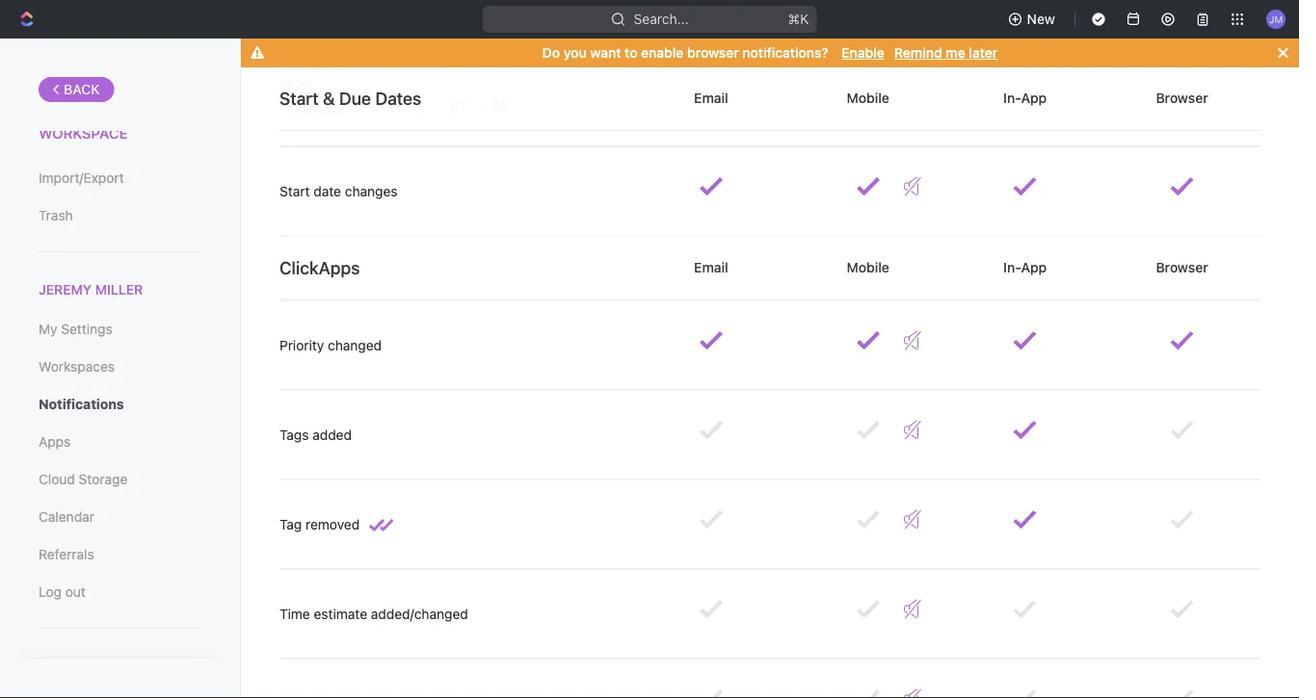 Task type: vqa. For each thing, say whether or not it's contained in the screenshot.
Sidebar navigation
no



Task type: describe. For each thing, give the bounding box(es) containing it.
new button
[[1000, 4, 1067, 35]]

tasks
[[313, 102, 344, 117]]

&
[[323, 88, 335, 109]]

shultz's
[[79, 106, 149, 123]]

priority changed
[[280, 337, 382, 353]]

off image for start & due dates
[[904, 177, 921, 196]]

my settings
[[39, 322, 113, 338]]

date
[[314, 183, 341, 199]]

search...
[[634, 11, 689, 27]]

calendar link
[[39, 501, 201, 534]]

clickapps
[[280, 257, 360, 278]]

⌘k
[[788, 11, 809, 27]]

in- for clickapps
[[1004, 259, 1021, 275]]

apps link
[[39, 426, 201, 459]]

all tasks
[[295, 102, 344, 117]]

start for start & due dates
[[280, 88, 319, 109]]

email for clickapps
[[691, 259, 732, 275]]

daily
[[280, 58, 310, 73]]

removed
[[306, 517, 360, 533]]

app for clickapps
[[1021, 259, 1047, 275]]

email
[[280, 75, 312, 91]]

estimate
[[314, 606, 367, 622]]

jm button
[[1261, 4, 1292, 35]]

start date changes
[[280, 183, 398, 199]]

workspaces
[[39, 359, 115, 375]]

app for start & due dates
[[1021, 90, 1047, 106]]

to
[[625, 45, 638, 61]]

due inside the daily due dates summary email
[[314, 58, 339, 73]]

browser
[[687, 45, 739, 61]]

start & due dates
[[280, 88, 422, 109]]

tara
[[39, 106, 76, 123]]

2 off image from the top
[[904, 511, 921, 530]]

import/export link
[[39, 162, 201, 195]]

priority
[[280, 337, 324, 353]]

notifications
[[39, 397, 124, 413]]

workspace
[[39, 125, 128, 142]]

me
[[946, 45, 966, 61]]

mobile for start & due dates
[[844, 90, 893, 106]]

enable
[[842, 45, 885, 61]]

tag removed
[[280, 517, 360, 533]]

notifications?
[[743, 45, 829, 61]]

miller
[[95, 282, 143, 298]]

email for start & due dates
[[691, 90, 732, 106]]

my settings link
[[39, 313, 201, 346]]

cloud
[[39, 472, 75, 488]]

time
[[280, 606, 310, 622]]

1 vertical spatial due
[[339, 88, 371, 109]]

changes
[[345, 183, 398, 199]]

apps
[[39, 434, 71, 450]]



Task type: locate. For each thing, give the bounding box(es) containing it.
summary
[[382, 58, 440, 73]]

:
[[477, 97, 481, 113]]

0 vertical spatial browser
[[1153, 90, 1212, 106]]

daily due dates summary email
[[280, 58, 440, 91]]

tags added
[[280, 427, 352, 443]]

jeremy
[[39, 282, 92, 298]]

None text field
[[481, 92, 518, 121]]

browser
[[1153, 90, 1212, 106], [1153, 259, 1212, 275]]

2 browser from the top
[[1153, 259, 1212, 275]]

off image
[[904, 177, 921, 196], [904, 421, 921, 440], [904, 690, 921, 699]]

in-app for start & due dates
[[1000, 90, 1051, 106]]

1 browser from the top
[[1153, 90, 1212, 106]]

1 start from the top
[[280, 88, 319, 109]]

log
[[39, 585, 62, 601]]

1 vertical spatial dates
[[375, 88, 422, 109]]

enable
[[641, 45, 684, 61]]

1 in- from the top
[[1004, 90, 1021, 106]]

0 vertical spatial due
[[314, 58, 339, 73]]

workspaces link
[[39, 351, 201, 384]]

cloud storage link
[[39, 464, 201, 497]]

log out link
[[39, 577, 201, 609]]

0 vertical spatial off image
[[904, 177, 921, 196]]

trash
[[39, 208, 73, 224]]

start
[[280, 88, 319, 109], [280, 183, 310, 199]]

dates down summary
[[375, 88, 422, 109]]

2 vertical spatial off image
[[904, 690, 921, 699]]

dates
[[342, 58, 379, 73], [375, 88, 422, 109]]

2 app from the top
[[1021, 259, 1047, 275]]

in-app
[[1000, 90, 1051, 106], [1000, 259, 1051, 275]]

referrals link
[[39, 539, 201, 572]]

2 mobile from the top
[[844, 259, 893, 275]]

0 vertical spatial start
[[280, 88, 319, 109]]

1 off image from the top
[[904, 177, 921, 196]]

0 vertical spatial email
[[691, 90, 732, 106]]

all
[[295, 102, 310, 117]]

in- for start & due dates
[[1004, 90, 1021, 106]]

2 off image from the top
[[904, 421, 921, 440]]

cloud storage
[[39, 472, 128, 488]]

jeremy miller
[[39, 282, 143, 298]]

3 off image from the top
[[904, 690, 921, 699]]

out
[[65, 585, 86, 601]]

off image
[[904, 331, 921, 350], [904, 511, 921, 530], [904, 600, 921, 619]]

tara shultz's workspace
[[39, 106, 149, 142]]

time estimate added/changed
[[280, 606, 468, 622]]

trash link
[[39, 200, 201, 232]]

new
[[1027, 11, 1056, 27]]

settings
[[61, 322, 113, 338]]

referrals
[[39, 547, 94, 563]]

1 vertical spatial in-app
[[1000, 259, 1051, 275]]

app
[[1021, 90, 1047, 106], [1021, 259, 1047, 275]]

2 in-app from the top
[[1000, 259, 1051, 275]]

log out
[[39, 585, 86, 601]]

1 mobile from the top
[[844, 90, 893, 106]]

1 vertical spatial off image
[[904, 511, 921, 530]]

due right '&'
[[339, 88, 371, 109]]

dates up start & due dates in the left top of the page
[[342, 58, 379, 73]]

due
[[314, 58, 339, 73], [339, 88, 371, 109]]

do
[[542, 45, 560, 61]]

notifications link
[[39, 389, 201, 421]]

1 vertical spatial start
[[280, 183, 310, 199]]

in-
[[1004, 90, 1021, 106], [1004, 259, 1021, 275]]

0 vertical spatial dates
[[342, 58, 379, 73]]

remind
[[895, 45, 942, 61]]

jm
[[1269, 13, 1283, 24]]

my
[[39, 322, 57, 338]]

1 in-app from the top
[[1000, 90, 1051, 106]]

2 email from the top
[[691, 259, 732, 275]]

1 vertical spatial browser
[[1153, 259, 1212, 275]]

0 vertical spatial off image
[[904, 331, 921, 350]]

0 vertical spatial in-
[[1004, 90, 1021, 106]]

start left '&'
[[280, 88, 319, 109]]

storage
[[79, 472, 128, 488]]

do you want to enable browser notifications? enable remind me later
[[542, 45, 998, 61]]

1 app from the top
[[1021, 90, 1047, 106]]

2 in- from the top
[[1004, 259, 1021, 275]]

None text field
[[441, 92, 477, 121]]

in-app for clickapps
[[1000, 259, 1051, 275]]

1 vertical spatial off image
[[904, 421, 921, 440]]

off image for clickapps
[[904, 421, 921, 440]]

added/changed
[[371, 606, 468, 622]]

changed
[[328, 337, 382, 353]]

0 vertical spatial mobile
[[844, 90, 893, 106]]

browser for start & due dates
[[1153, 90, 1212, 106]]

mobile for clickapps
[[844, 259, 893, 275]]

tag
[[280, 517, 302, 533]]

2 start from the top
[[280, 183, 310, 199]]

email
[[691, 90, 732, 106], [691, 259, 732, 275]]

1 vertical spatial email
[[691, 259, 732, 275]]

1 vertical spatial in-
[[1004, 259, 1021, 275]]

mobile
[[844, 90, 893, 106], [844, 259, 893, 275]]

tags
[[280, 427, 309, 443]]

added
[[313, 427, 352, 443]]

0 vertical spatial in-app
[[1000, 90, 1051, 106]]

3 off image from the top
[[904, 600, 921, 619]]

2 vertical spatial off image
[[904, 600, 921, 619]]

start for start date changes
[[280, 183, 310, 199]]

start left date
[[280, 183, 310, 199]]

back link
[[39, 77, 114, 102]]

1 off image from the top
[[904, 331, 921, 350]]

want
[[590, 45, 621, 61]]

later
[[969, 45, 998, 61]]

back
[[64, 81, 100, 97]]

browser for clickapps
[[1153, 259, 1212, 275]]

off image for time estimate added/changed
[[904, 600, 921, 619]]

off image for priority changed
[[904, 331, 921, 350]]

0 vertical spatial app
[[1021, 90, 1047, 106]]

dates inside the daily due dates summary email
[[342, 58, 379, 73]]

due right daily at the top
[[314, 58, 339, 73]]

1 vertical spatial mobile
[[844, 259, 893, 275]]

1 email from the top
[[691, 90, 732, 106]]

you
[[564, 45, 587, 61]]

calendar
[[39, 510, 94, 526]]

import/export
[[39, 170, 124, 186]]

1 vertical spatial app
[[1021, 259, 1047, 275]]



